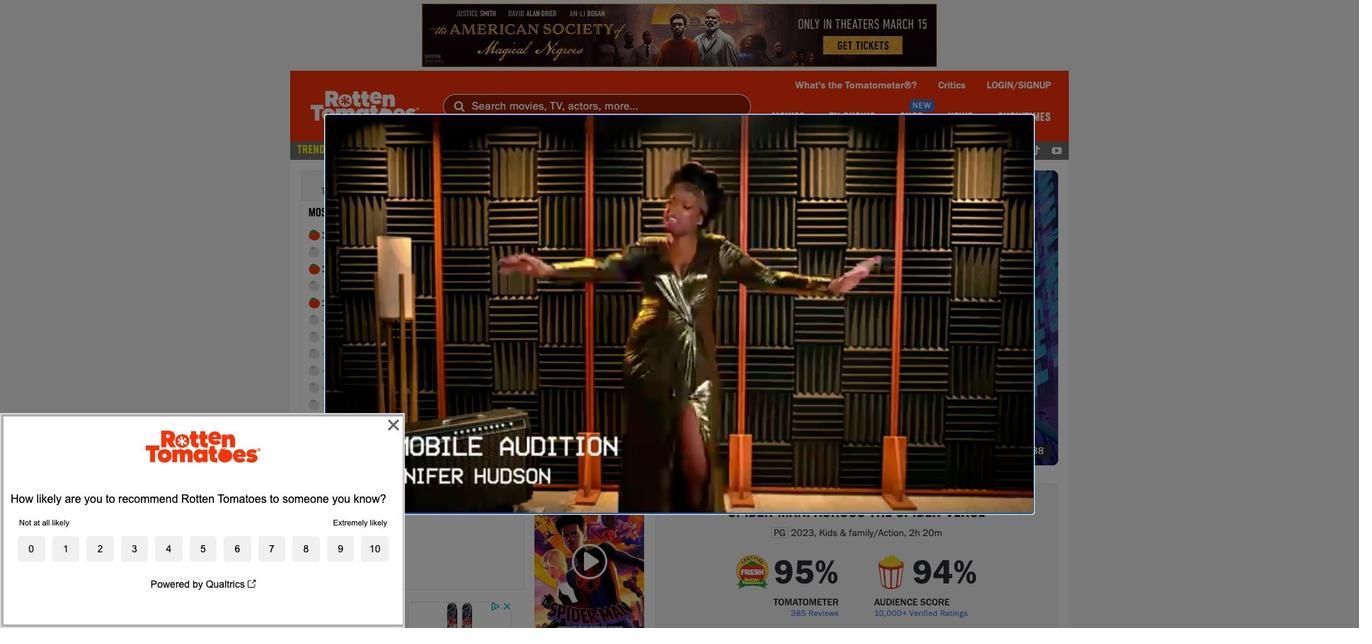Task type: describe. For each thing, give the bounding box(es) containing it.
navigation bar element
[[290, 71, 1069, 142]]



